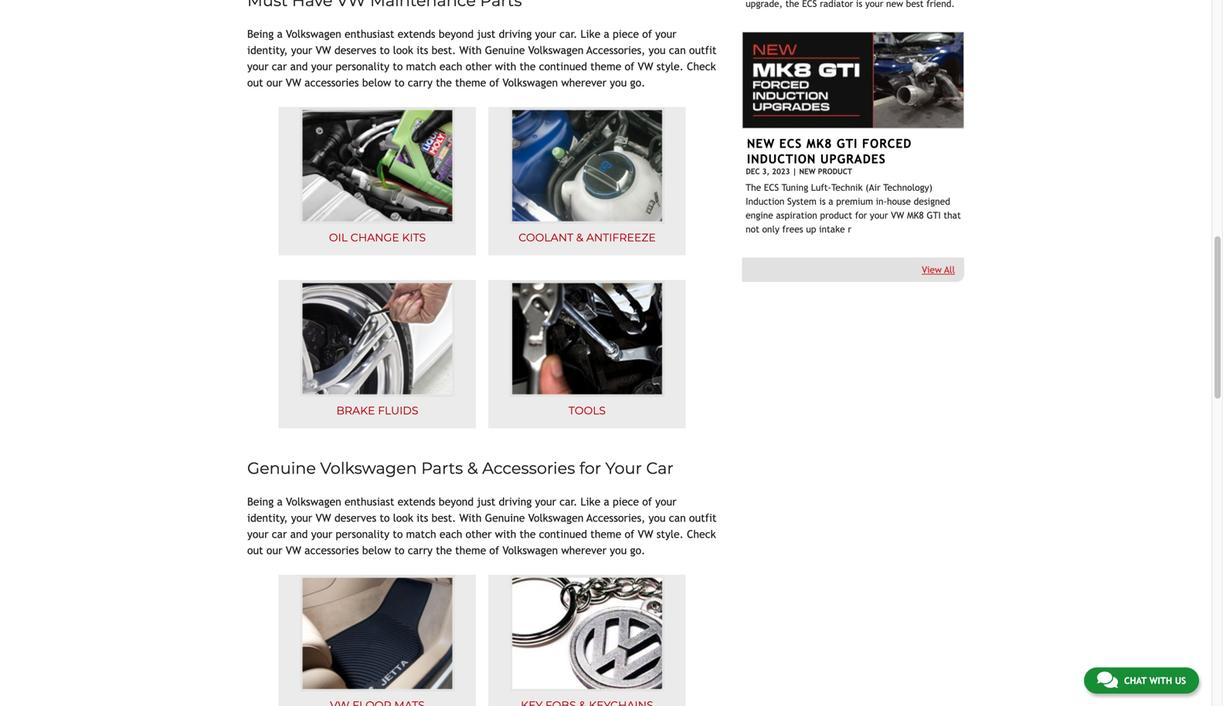 Task type: describe. For each thing, give the bounding box(es) containing it.
1 best. from the top
[[432, 44, 456, 56]]

volkswagen tools image
[[510, 281, 665, 397]]

2 car. from the top
[[560, 496, 577, 508]]

frees
[[783, 224, 803, 235]]

2 below from the top
[[362, 544, 391, 557]]

1 each from the top
[[440, 60, 462, 73]]

2 extends from the top
[[398, 496, 436, 508]]

2 being from the top
[[247, 496, 274, 508]]

premium
[[836, 196, 873, 207]]

1 personality from the top
[[336, 60, 390, 73]]

vw floor mats image
[[300, 576, 455, 692]]

1 vertical spatial with
[[495, 528, 516, 541]]

1 can from the top
[[669, 44, 686, 56]]

coolant & antifreeze link
[[489, 107, 686, 255]]

2 match from the top
[[406, 528, 436, 541]]

1 continued from the top
[[539, 60, 587, 73]]

r
[[848, 224, 852, 235]]

is
[[820, 196, 826, 207]]

a inside new ecs mk8 gti forced induction upgrades dec 3, 2023 | new product the ecs tuning luft-technik (air technology) induction system is a premium in-house designed engine aspiration product for your vw mk8 gti that not only frees up intake r
[[829, 196, 834, 207]]

2 beyond from the top
[[439, 496, 474, 508]]

2 accessories, from the top
[[587, 512, 646, 524]]

volkswagen coolant & antifreeze image
[[510, 108, 665, 224]]

coolant
[[519, 231, 574, 244]]

2 look from the top
[[393, 512, 413, 524]]

technology)
[[883, 182, 933, 193]]

chat with us link
[[1084, 668, 1199, 694]]

0 horizontal spatial &
[[467, 459, 478, 478]]

fluids
[[378, 404, 418, 417]]

2 with from the top
[[459, 512, 482, 524]]

1 and from the top
[[290, 60, 308, 73]]

2 our from the top
[[267, 544, 282, 557]]

luft-
[[811, 182, 832, 193]]

1 car. from the top
[[560, 28, 577, 40]]

1 outfit from the top
[[689, 44, 717, 56]]

2023
[[772, 167, 790, 176]]

1 vertical spatial gti
[[927, 210, 941, 221]]

volkswagen brake fluid image
[[300, 281, 455, 397]]

genuine volkswagen parts & accessories for your car
[[247, 459, 674, 478]]

1 vertical spatial genuine
[[247, 459, 316, 478]]

2 accessories from the top
[[305, 544, 359, 557]]

that
[[944, 210, 961, 221]]

the
[[746, 182, 761, 193]]

1 beyond from the top
[[439, 28, 474, 40]]

1 accessories from the top
[[305, 77, 359, 89]]

not
[[746, 224, 760, 235]]

coolant & antifreeze
[[519, 231, 656, 244]]

oil change kits link
[[279, 107, 476, 255]]

1 just from the top
[[477, 28, 496, 40]]

new ecs mk8 gti forced induction upgrades image
[[742, 32, 964, 129]]

2 check from the top
[[687, 528, 716, 541]]

dec
[[746, 167, 760, 176]]

(air
[[866, 182, 881, 193]]

1 vertical spatial new
[[799, 167, 816, 176]]

brake
[[336, 404, 375, 417]]

change
[[351, 231, 399, 244]]

2 piece from the top
[[613, 496, 639, 508]]

2 go. from the top
[[630, 544, 645, 557]]

antifreeze
[[586, 231, 656, 244]]

0 vertical spatial with
[[495, 60, 516, 73]]

engine
[[746, 210, 773, 221]]

brake fluids link
[[279, 280, 476, 429]]

2 driving from the top
[[499, 496, 532, 508]]

2 its from the top
[[417, 512, 428, 524]]

product
[[818, 167, 852, 176]]

accessories
[[482, 459, 575, 478]]

2 out from the top
[[247, 544, 263, 557]]

tools link
[[489, 280, 686, 429]]

comments image
[[1097, 671, 1118, 689]]

product
[[820, 210, 853, 221]]

brake fluids
[[336, 404, 418, 417]]

aspiration
[[776, 210, 817, 221]]

1 piece from the top
[[613, 28, 639, 40]]

your inside new ecs mk8 gti forced induction upgrades dec 3, 2023 | new product the ecs tuning luft-technik (air technology) induction system is a premium in-house designed engine aspiration product for your vw mk8 gti that not only frees up intake r
[[870, 210, 888, 221]]

2 enthusiast from the top
[[345, 496, 394, 508]]

new ecs mk8 gti forced induction upgrades link
[[747, 136, 912, 166]]

1 look from the top
[[393, 44, 413, 56]]

0 horizontal spatial new
[[747, 136, 775, 151]]

1 being a volkswagen enthusiast extends beyond just driving your car. like a piece of your identity, your vw deserves to look its best. with genuine volkswagen accessories, you can outfit your car and your personality to match each other with the continued theme of vw style. check out our vw accessories below to carry the theme of volkswagen wherever you go. from the top
[[247, 28, 717, 89]]

0 horizontal spatial for
[[579, 459, 601, 478]]

2 like from the top
[[581, 496, 601, 508]]

1 out from the top
[[247, 77, 263, 89]]



Task type: locate. For each thing, give the bounding box(es) containing it.
new up 3,
[[747, 136, 775, 151]]

just
[[477, 28, 496, 40], [477, 496, 496, 508]]

1 other from the top
[[466, 60, 492, 73]]

1 vertical spatial ecs
[[764, 182, 779, 193]]

0 vertical spatial car
[[272, 60, 287, 73]]

its
[[417, 44, 428, 56], [417, 512, 428, 524]]

1 vertical spatial enthusiast
[[345, 496, 394, 508]]

chat
[[1124, 675, 1147, 686]]

1 vertical spatial look
[[393, 512, 413, 524]]

look
[[393, 44, 413, 56], [393, 512, 413, 524]]

ecs up the | at the right of page
[[779, 136, 802, 151]]

1 horizontal spatial mk8
[[907, 210, 924, 221]]

0 vertical spatial out
[[247, 77, 263, 89]]

mk8 down the house
[[907, 210, 924, 221]]

1 vertical spatial car
[[272, 528, 287, 541]]

1 with from the top
[[459, 44, 482, 56]]

car
[[272, 60, 287, 73], [272, 528, 287, 541]]

your
[[606, 459, 642, 478]]

0 vertical spatial outfit
[[689, 44, 717, 56]]

induction up 2023
[[747, 152, 816, 166]]

0 vertical spatial mk8
[[807, 136, 833, 151]]

system
[[787, 196, 817, 207]]

to
[[380, 44, 390, 56], [393, 60, 403, 73], [395, 77, 405, 89], [380, 512, 390, 524], [393, 528, 403, 541], [395, 544, 405, 557]]

1 car from the top
[[272, 60, 287, 73]]

1 vertical spatial extends
[[398, 496, 436, 508]]

1 vertical spatial its
[[417, 512, 428, 524]]

0 vertical spatial new
[[747, 136, 775, 151]]

0 vertical spatial below
[[362, 77, 391, 89]]

1 go. from the top
[[630, 77, 645, 89]]

& right coolant
[[576, 231, 584, 244]]

1 below from the top
[[362, 77, 391, 89]]

1 vertical spatial mk8
[[907, 210, 924, 221]]

1 vertical spatial go.
[[630, 544, 645, 557]]

1 vertical spatial below
[[362, 544, 391, 557]]

oil
[[329, 231, 348, 244]]

personality
[[336, 60, 390, 73], [336, 528, 390, 541]]

1 vertical spatial style.
[[657, 528, 684, 541]]

3,
[[762, 167, 770, 176]]

0 vertical spatial induction
[[747, 152, 816, 166]]

1 vertical spatial like
[[581, 496, 601, 508]]

0 vertical spatial carry
[[408, 77, 433, 89]]

carry
[[408, 77, 433, 89], [408, 544, 433, 557]]

0 vertical spatial personality
[[336, 60, 390, 73]]

upgrades
[[821, 152, 886, 166]]

0 vertical spatial deserves
[[334, 44, 376, 56]]

in-
[[876, 196, 887, 207]]

vw key fobs & keychains image
[[510, 576, 665, 692]]

1 vertical spatial best.
[[432, 512, 456, 524]]

gti
[[837, 136, 858, 151], [927, 210, 941, 221]]

1 deserves from the top
[[334, 44, 376, 56]]

0 vertical spatial genuine
[[485, 44, 525, 56]]

view all link
[[922, 264, 955, 275]]

1 its from the top
[[417, 44, 428, 56]]

1 horizontal spatial &
[[576, 231, 584, 244]]

1 vertical spatial outfit
[[689, 512, 717, 524]]

vw inside new ecs mk8 gti forced induction upgrades dec 3, 2023 | new product the ecs tuning luft-technik (air technology) induction system is a premium in-house designed engine aspiration product for your vw mk8 gti that not only frees up intake r
[[891, 210, 904, 221]]

all
[[945, 264, 955, 275]]

2 vertical spatial with
[[1150, 675, 1172, 686]]

0 vertical spatial gti
[[837, 136, 858, 151]]

0 vertical spatial look
[[393, 44, 413, 56]]

1 horizontal spatial gti
[[927, 210, 941, 221]]

2 each from the top
[[440, 528, 462, 541]]

best.
[[432, 44, 456, 56], [432, 512, 456, 524]]

0 vertical spatial for
[[855, 210, 867, 221]]

0 vertical spatial check
[[687, 60, 716, 73]]

gti down designed
[[927, 210, 941, 221]]

1 vertical spatial accessories,
[[587, 512, 646, 524]]

0 vertical spatial accessories
[[305, 77, 359, 89]]

1 vertical spatial personality
[[336, 528, 390, 541]]

1 identity, from the top
[[247, 44, 288, 56]]

forced
[[862, 136, 912, 151]]

for
[[855, 210, 867, 221], [579, 459, 601, 478]]

0 vertical spatial other
[[466, 60, 492, 73]]

1 vertical spatial just
[[477, 496, 496, 508]]

1 vertical spatial out
[[247, 544, 263, 557]]

being
[[247, 28, 274, 40], [247, 496, 274, 508]]

2 just from the top
[[477, 496, 496, 508]]

1 vertical spatial each
[[440, 528, 462, 541]]

extends
[[398, 28, 436, 40], [398, 496, 436, 508]]

1 vertical spatial driving
[[499, 496, 532, 508]]

1 like from the top
[[581, 28, 601, 40]]

1 vertical spatial continued
[[539, 528, 587, 541]]

0 vertical spatial identity,
[[247, 44, 288, 56]]

theme
[[591, 60, 622, 73], [455, 77, 486, 89], [591, 528, 622, 541], [455, 544, 486, 557]]

other
[[466, 60, 492, 73], [466, 528, 492, 541]]

1 driving from the top
[[499, 28, 532, 40]]

new ecs mk8 gti forced induction upgrades dec 3, 2023 | new product the ecs tuning luft-technik (air technology) induction system is a premium in-house designed engine aspiration product for your vw mk8 gti that not only frees up intake r
[[746, 136, 961, 235]]

check
[[687, 60, 716, 73], [687, 528, 716, 541]]

2 wherever from the top
[[561, 544, 607, 557]]

& inside coolant & antifreeze link
[[576, 231, 584, 244]]

us
[[1175, 675, 1186, 686]]

0 horizontal spatial gti
[[837, 136, 858, 151]]

& right parts
[[467, 459, 478, 478]]

genuine
[[485, 44, 525, 56], [247, 459, 316, 478], [485, 512, 525, 524]]

2 can from the top
[[669, 512, 686, 524]]

with
[[459, 44, 482, 56], [459, 512, 482, 524]]

accessories,
[[587, 44, 646, 56], [587, 512, 646, 524]]

you
[[649, 44, 666, 56], [610, 77, 627, 89], [649, 512, 666, 524], [610, 544, 627, 557]]

new
[[747, 136, 775, 151], [799, 167, 816, 176]]

view
[[922, 264, 942, 275]]

1 vertical spatial accessories
[[305, 544, 359, 557]]

2 style. from the top
[[657, 528, 684, 541]]

with inside chat with us link
[[1150, 675, 1172, 686]]

deserves
[[334, 44, 376, 56], [334, 512, 376, 524]]

1 vertical spatial match
[[406, 528, 436, 541]]

enthusiast
[[345, 28, 394, 40], [345, 496, 394, 508]]

2 best. from the top
[[432, 512, 456, 524]]

match
[[406, 60, 436, 73], [406, 528, 436, 541]]

1 carry from the top
[[408, 77, 433, 89]]

0 vertical spatial enthusiast
[[345, 28, 394, 40]]

intake
[[819, 224, 845, 235]]

0 vertical spatial extends
[[398, 28, 436, 40]]

identity,
[[247, 44, 288, 56], [247, 512, 288, 524]]

1 horizontal spatial for
[[855, 210, 867, 221]]

1 accessories, from the top
[[587, 44, 646, 56]]

1 our from the top
[[267, 77, 282, 89]]

the
[[520, 60, 536, 73], [436, 77, 452, 89], [520, 528, 536, 541], [436, 544, 452, 557]]

vw
[[316, 44, 331, 56], [638, 60, 653, 73], [286, 77, 301, 89], [891, 210, 904, 221], [316, 512, 331, 524], [638, 528, 653, 541], [286, 544, 301, 557]]

1 vertical spatial our
[[267, 544, 282, 557]]

ecs down 3,
[[764, 182, 779, 193]]

for inside new ecs mk8 gti forced induction upgrades dec 3, 2023 | new product the ecs tuning luft-technik (air technology) induction system is a premium in-house designed engine aspiration product for your vw mk8 gti that not only frees up intake r
[[855, 210, 867, 221]]

0 vertical spatial and
[[290, 60, 308, 73]]

2 and from the top
[[290, 528, 308, 541]]

0 vertical spatial just
[[477, 28, 496, 40]]

1 vertical spatial being
[[247, 496, 274, 508]]

volkswagen
[[286, 28, 341, 40], [528, 44, 584, 56], [503, 77, 558, 89], [320, 459, 417, 478], [286, 496, 341, 508], [528, 512, 584, 524], [503, 544, 558, 557]]

1 extends from the top
[[398, 28, 436, 40]]

beyond
[[439, 28, 474, 40], [439, 496, 474, 508]]

house
[[887, 196, 911, 207]]

designed
[[914, 196, 950, 207]]

1 vertical spatial other
[[466, 528, 492, 541]]

1 vertical spatial check
[[687, 528, 716, 541]]

volkswagen oil change kits image
[[300, 108, 455, 224]]

1 wherever from the top
[[561, 77, 607, 89]]

2 carry from the top
[[408, 544, 433, 557]]

1 vertical spatial carry
[[408, 544, 433, 557]]

kits
[[402, 231, 426, 244]]

1 vertical spatial and
[[290, 528, 308, 541]]

0 vertical spatial piece
[[613, 28, 639, 40]]

car.
[[560, 28, 577, 40], [560, 496, 577, 508]]

0 vertical spatial beyond
[[439, 28, 474, 40]]

0 vertical spatial can
[[669, 44, 686, 56]]

1 vertical spatial identity,
[[247, 512, 288, 524]]

2 personality from the top
[[336, 528, 390, 541]]

gti up upgrades at the top of the page
[[837, 136, 858, 151]]

0 vertical spatial accessories,
[[587, 44, 646, 56]]

0 vertical spatial car.
[[560, 28, 577, 40]]

induction up engine
[[746, 196, 785, 207]]

continued
[[539, 60, 587, 73], [539, 528, 587, 541]]

2 vertical spatial genuine
[[485, 512, 525, 524]]

tools
[[569, 404, 606, 417]]

induction
[[747, 152, 816, 166], [746, 196, 785, 207]]

2 identity, from the top
[[247, 512, 288, 524]]

0 vertical spatial its
[[417, 44, 428, 56]]

and
[[290, 60, 308, 73], [290, 528, 308, 541]]

1 being from the top
[[247, 28, 274, 40]]

car
[[646, 459, 674, 478]]

2 continued from the top
[[539, 528, 587, 541]]

2 car from the top
[[272, 528, 287, 541]]

0 vertical spatial match
[[406, 60, 436, 73]]

technik
[[832, 182, 863, 193]]

1 enthusiast from the top
[[345, 28, 394, 40]]

new right the | at the right of page
[[799, 167, 816, 176]]

oil change kits
[[329, 231, 426, 244]]

a
[[277, 28, 283, 40], [604, 28, 610, 40], [829, 196, 834, 207], [277, 496, 283, 508], [604, 496, 610, 508]]

1 vertical spatial for
[[579, 459, 601, 478]]

2 outfit from the top
[[689, 512, 717, 524]]

0 vertical spatial style.
[[657, 60, 684, 73]]

for down premium
[[855, 210, 867, 221]]

2 being a volkswagen enthusiast extends beyond just driving your car. like a piece of your identity, your vw deserves to look its best. with genuine volkswagen accessories, you can outfit your car and your personality to match each other with the continued theme of vw style. check out our vw accessories below to carry the theme of volkswagen wherever you go. from the top
[[247, 496, 717, 557]]

1 vertical spatial with
[[459, 512, 482, 524]]

0 vertical spatial best.
[[432, 44, 456, 56]]

mk8 up product
[[807, 136, 833, 151]]

1 vertical spatial deserves
[[334, 512, 376, 524]]

0 vertical spatial go.
[[630, 77, 645, 89]]

0 horizontal spatial mk8
[[807, 136, 833, 151]]

1 vertical spatial piece
[[613, 496, 639, 508]]

ecs
[[779, 136, 802, 151], [764, 182, 779, 193]]

mk8
[[807, 136, 833, 151], [907, 210, 924, 221]]

0 vertical spatial our
[[267, 77, 282, 89]]

can
[[669, 44, 686, 56], [669, 512, 686, 524]]

0 vertical spatial &
[[576, 231, 584, 244]]

1 style. from the top
[[657, 60, 684, 73]]

your
[[535, 28, 556, 40], [655, 28, 677, 40], [291, 44, 312, 56], [247, 60, 269, 73], [311, 60, 332, 73], [870, 210, 888, 221], [535, 496, 556, 508], [655, 496, 677, 508], [291, 512, 312, 524], [247, 528, 269, 541], [311, 528, 332, 541]]

0 vertical spatial driving
[[499, 28, 532, 40]]

each
[[440, 60, 462, 73], [440, 528, 462, 541]]

1 vertical spatial &
[[467, 459, 478, 478]]

0 vertical spatial wherever
[[561, 77, 607, 89]]

2 deserves from the top
[[334, 512, 376, 524]]

0 vertical spatial being a volkswagen enthusiast extends beyond just driving your car. like a piece of your identity, your vw deserves to look its best. with genuine volkswagen accessories, you can outfit your car and your personality to match each other with the continued theme of vw style. check out our vw accessories below to carry the theme of volkswagen wherever you go.
[[247, 28, 717, 89]]

parts
[[421, 459, 463, 478]]

&
[[576, 231, 584, 244], [467, 459, 478, 478]]

1 vertical spatial induction
[[746, 196, 785, 207]]

only
[[762, 224, 780, 235]]

1 vertical spatial being a volkswagen enthusiast extends beyond just driving your car. like a piece of your identity, your vw deserves to look its best. with genuine volkswagen accessories, you can outfit your car and your personality to match each other with the continued theme of vw style. check out our vw accessories below to carry the theme of volkswagen wherever you go.
[[247, 496, 717, 557]]

2 other from the top
[[466, 528, 492, 541]]

accessories
[[305, 77, 359, 89], [305, 544, 359, 557]]

|
[[793, 167, 797, 176]]

1 vertical spatial car.
[[560, 496, 577, 508]]

1 vertical spatial beyond
[[439, 496, 474, 508]]

our
[[267, 77, 282, 89], [267, 544, 282, 557]]

below
[[362, 77, 391, 89], [362, 544, 391, 557]]

0 vertical spatial being
[[247, 28, 274, 40]]

0 vertical spatial with
[[459, 44, 482, 56]]

go.
[[630, 77, 645, 89], [630, 544, 645, 557]]

for left the your
[[579, 459, 601, 478]]

1 match from the top
[[406, 60, 436, 73]]

0 vertical spatial ecs
[[779, 136, 802, 151]]

style.
[[657, 60, 684, 73], [657, 528, 684, 541]]

view all
[[922, 264, 955, 275]]

0 vertical spatial each
[[440, 60, 462, 73]]

up
[[806, 224, 816, 235]]

being a volkswagen enthusiast extends beyond just driving your car. like a piece of your identity, your vw deserves to look its best. with genuine volkswagen accessories, you can outfit your car and your personality to match each other with the continued theme of vw style. check out our vw accessories below to carry the theme of volkswagen wherever you go.
[[247, 28, 717, 89], [247, 496, 717, 557]]

1 vertical spatial can
[[669, 512, 686, 524]]

0 vertical spatial like
[[581, 28, 601, 40]]

1 vertical spatial wherever
[[561, 544, 607, 557]]

1 horizontal spatial new
[[799, 167, 816, 176]]

chat with us
[[1124, 675, 1186, 686]]

wherever
[[561, 77, 607, 89], [561, 544, 607, 557]]

piece
[[613, 28, 639, 40], [613, 496, 639, 508]]

0 vertical spatial continued
[[539, 60, 587, 73]]

1 check from the top
[[687, 60, 716, 73]]

driving
[[499, 28, 532, 40], [499, 496, 532, 508]]

tuning
[[782, 182, 808, 193]]



Task type: vqa. For each thing, say whether or not it's contained in the screenshot.
search IMAGE
no



